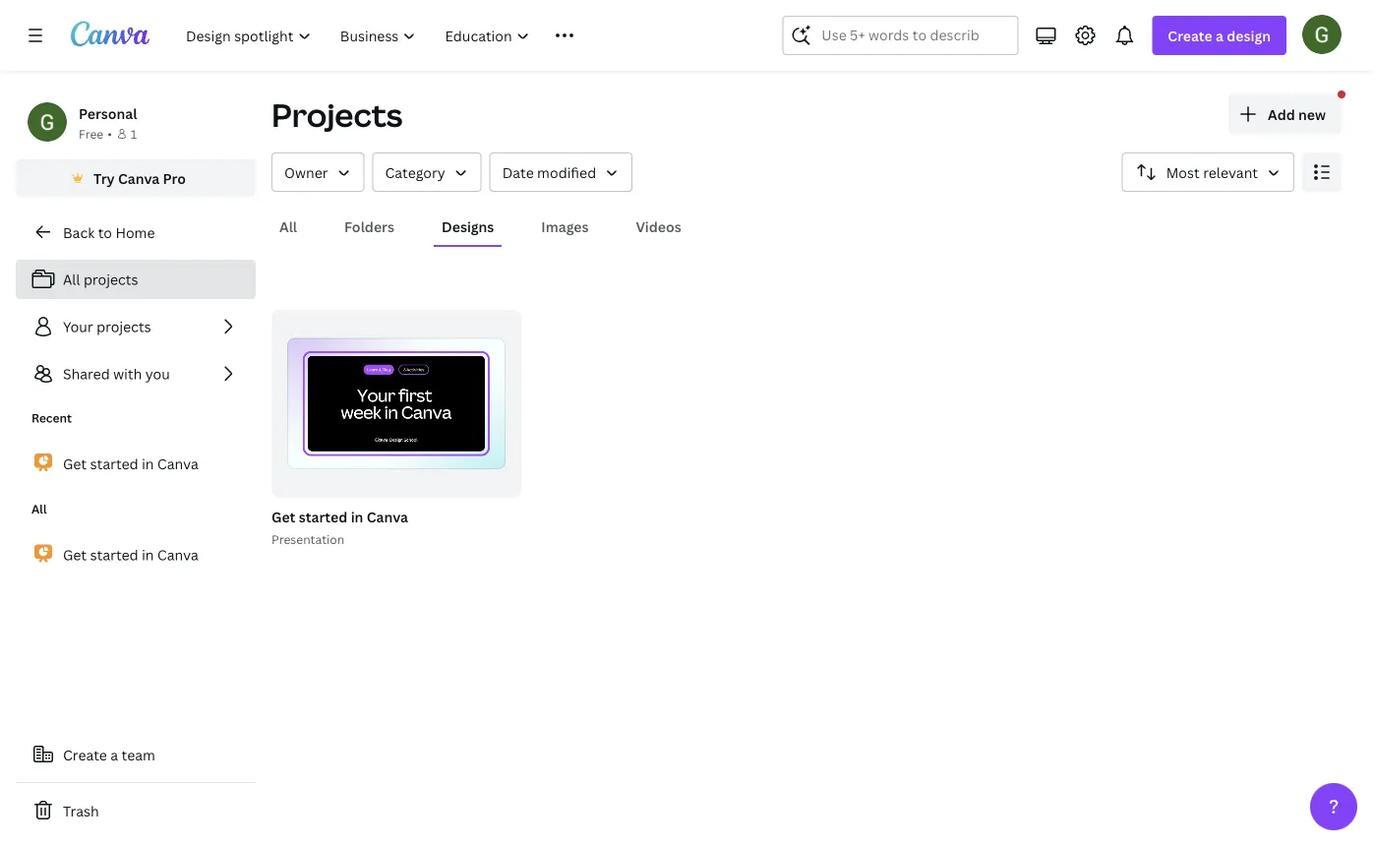 Task type: vqa. For each thing, say whether or not it's contained in the screenshot.
Where Is The Best Place To Put Yard Signs?
no



Task type: locate. For each thing, give the bounding box(es) containing it.
1 vertical spatial projects
[[97, 317, 151, 336]]

create a team
[[63, 745, 155, 764]]

all down the owner
[[279, 217, 297, 236]]

videos
[[636, 217, 682, 236]]

all projects link
[[16, 260, 256, 299]]

a inside 'dropdown button'
[[1216, 26, 1224, 45]]

a for design
[[1216, 26, 1224, 45]]

started for first get started in canva link
[[90, 454, 138, 473]]

a
[[1216, 26, 1224, 45], [111, 745, 118, 764]]

team
[[122, 745, 155, 764]]

get
[[63, 454, 87, 473], [272, 508, 296, 526], [63, 545, 87, 564]]

2 vertical spatial started
[[90, 545, 138, 564]]

design
[[1227, 26, 1271, 45]]

create left design
[[1168, 26, 1213, 45]]

canva
[[118, 169, 160, 187], [157, 454, 199, 473], [367, 508, 408, 526], [157, 545, 199, 564]]

get started in canva button
[[272, 505, 408, 530]]

folders button
[[337, 208, 403, 245]]

2 vertical spatial all
[[31, 501, 47, 517]]

1 horizontal spatial create
[[1168, 26, 1213, 45]]

free
[[79, 125, 104, 142]]

in
[[142, 454, 154, 473], [351, 508, 364, 526], [142, 545, 154, 564]]

1 vertical spatial get started in canva link
[[16, 534, 256, 576]]

0 vertical spatial started
[[90, 454, 138, 473]]

started inside get started in canva presentation
[[299, 508, 348, 526]]

2 get started in canva from the top
[[63, 545, 199, 564]]

get started in canva
[[63, 454, 199, 473], [63, 545, 199, 564]]

create inside "create a team" button
[[63, 745, 107, 764]]

get started in canva link
[[16, 443, 256, 485], [16, 534, 256, 576]]

create for create a team
[[63, 745, 107, 764]]

designs button
[[434, 208, 502, 245]]

images
[[542, 217, 589, 236]]

folders
[[344, 217, 395, 236]]

projects for your projects
[[97, 317, 151, 336]]

get for first get started in canva link
[[63, 454, 87, 473]]

2 vertical spatial in
[[142, 545, 154, 564]]

create a team button
[[16, 735, 256, 774]]

all button
[[272, 208, 305, 245]]

your projects
[[63, 317, 151, 336]]

list
[[16, 260, 256, 394]]

started
[[90, 454, 138, 473], [299, 508, 348, 526], [90, 545, 138, 564]]

projects right your
[[97, 317, 151, 336]]

0 vertical spatial get
[[63, 454, 87, 473]]

all inside button
[[279, 217, 297, 236]]

new
[[1299, 105, 1327, 124]]

0 vertical spatial get started in canva link
[[16, 443, 256, 485]]

1 vertical spatial started
[[299, 508, 348, 526]]

a inside button
[[111, 745, 118, 764]]

with
[[113, 365, 142, 383]]

Search search field
[[822, 17, 980, 54]]

top level navigation element
[[173, 16, 735, 55], [173, 16, 735, 55]]

1 vertical spatial get started in canva
[[63, 545, 199, 564]]

all up your
[[63, 270, 80, 289]]

1 horizontal spatial a
[[1216, 26, 1224, 45]]

projects inside 'all projects' link
[[84, 270, 138, 289]]

relevant
[[1204, 163, 1259, 182]]

None search field
[[783, 16, 1019, 55]]

0 vertical spatial a
[[1216, 26, 1224, 45]]

1 vertical spatial get
[[272, 508, 296, 526]]

2 vertical spatial get
[[63, 545, 87, 564]]

0 horizontal spatial create
[[63, 745, 107, 764]]

all down recent in the left of the page
[[31, 501, 47, 517]]

free •
[[79, 125, 112, 142]]

your
[[63, 317, 93, 336]]

add new button
[[1229, 94, 1342, 134]]

create
[[1168, 26, 1213, 45], [63, 745, 107, 764]]

1 vertical spatial a
[[111, 745, 118, 764]]

projects down back to home
[[84, 270, 138, 289]]

get for 1st get started in canva link from the bottom
[[63, 545, 87, 564]]

Date modified button
[[490, 153, 633, 192]]

trash link
[[16, 791, 256, 831]]

1 get started in canva from the top
[[63, 454, 199, 473]]

1 vertical spatial in
[[351, 508, 364, 526]]

1 vertical spatial all
[[63, 270, 80, 289]]

all for all button at top
[[279, 217, 297, 236]]

create inside create a design 'dropdown button'
[[1168, 26, 1213, 45]]

0 vertical spatial create
[[1168, 26, 1213, 45]]

0 vertical spatial all
[[279, 217, 297, 236]]

a left design
[[1216, 26, 1224, 45]]

a left team
[[111, 745, 118, 764]]

create a design
[[1168, 26, 1271, 45]]

1
[[131, 125, 137, 142]]

1 horizontal spatial all
[[63, 270, 80, 289]]

projects
[[272, 93, 403, 136]]

list containing all projects
[[16, 260, 256, 394]]

most relevant
[[1167, 163, 1259, 182]]

create left team
[[63, 745, 107, 764]]

1 vertical spatial create
[[63, 745, 107, 764]]

all
[[279, 217, 297, 236], [63, 270, 80, 289], [31, 501, 47, 517]]

try canva pro button
[[16, 159, 256, 197]]

projects inside your projects link
[[97, 317, 151, 336]]

2 horizontal spatial all
[[279, 217, 297, 236]]

images button
[[534, 208, 597, 245]]

projects
[[84, 270, 138, 289], [97, 317, 151, 336]]

0 vertical spatial projects
[[84, 270, 138, 289]]

0 vertical spatial get started in canva
[[63, 454, 199, 473]]

0 horizontal spatial a
[[111, 745, 118, 764]]



Task type: describe. For each thing, give the bounding box(es) containing it.
shared with you
[[63, 365, 170, 383]]

Owner button
[[272, 153, 365, 192]]

personal
[[79, 104, 137, 123]]

recent
[[31, 410, 72, 426]]

Sort by button
[[1123, 153, 1295, 192]]

gary orlando image
[[1303, 15, 1342, 54]]

try
[[94, 169, 115, 187]]

all for all projects
[[63, 270, 80, 289]]

get inside get started in canva presentation
[[272, 508, 296, 526]]

add new
[[1268, 105, 1327, 124]]

home
[[116, 223, 155, 242]]

create a design button
[[1153, 16, 1287, 55]]

in inside get started in canva presentation
[[351, 508, 364, 526]]

2 get started in canva link from the top
[[16, 534, 256, 576]]

Category button
[[372, 153, 482, 192]]

most
[[1167, 163, 1200, 182]]

shared
[[63, 365, 110, 383]]

modified
[[537, 163, 596, 182]]

started for 1st get started in canva link from the bottom
[[90, 545, 138, 564]]

owner
[[284, 163, 328, 182]]

all projects
[[63, 270, 138, 289]]

get started in canva for first get started in canva link
[[63, 454, 199, 473]]

back to home link
[[16, 213, 256, 252]]

category
[[385, 163, 445, 182]]

get started in canva for 1st get started in canva link from the bottom
[[63, 545, 199, 564]]

try canva pro
[[94, 169, 186, 187]]

to
[[98, 223, 112, 242]]

a for team
[[111, 745, 118, 764]]

trash
[[63, 802, 99, 820]]

pro
[[163, 169, 186, 187]]

date modified
[[503, 163, 596, 182]]

create for create a design
[[1168, 26, 1213, 45]]

you
[[145, 365, 170, 383]]

canva inside button
[[118, 169, 160, 187]]

0 vertical spatial in
[[142, 454, 154, 473]]

1 get started in canva link from the top
[[16, 443, 256, 485]]

get started in canva presentation
[[272, 508, 408, 548]]

shared with you link
[[16, 354, 256, 394]]

your projects link
[[16, 307, 256, 346]]

canva inside get started in canva presentation
[[367, 508, 408, 526]]

designs
[[442, 217, 494, 236]]

projects for all projects
[[84, 270, 138, 289]]

0 horizontal spatial all
[[31, 501, 47, 517]]

videos button
[[628, 208, 690, 245]]

back
[[63, 223, 95, 242]]

back to home
[[63, 223, 155, 242]]

•
[[108, 125, 112, 142]]

add
[[1268, 105, 1296, 124]]

date
[[503, 163, 534, 182]]

presentation
[[272, 531, 345, 548]]



